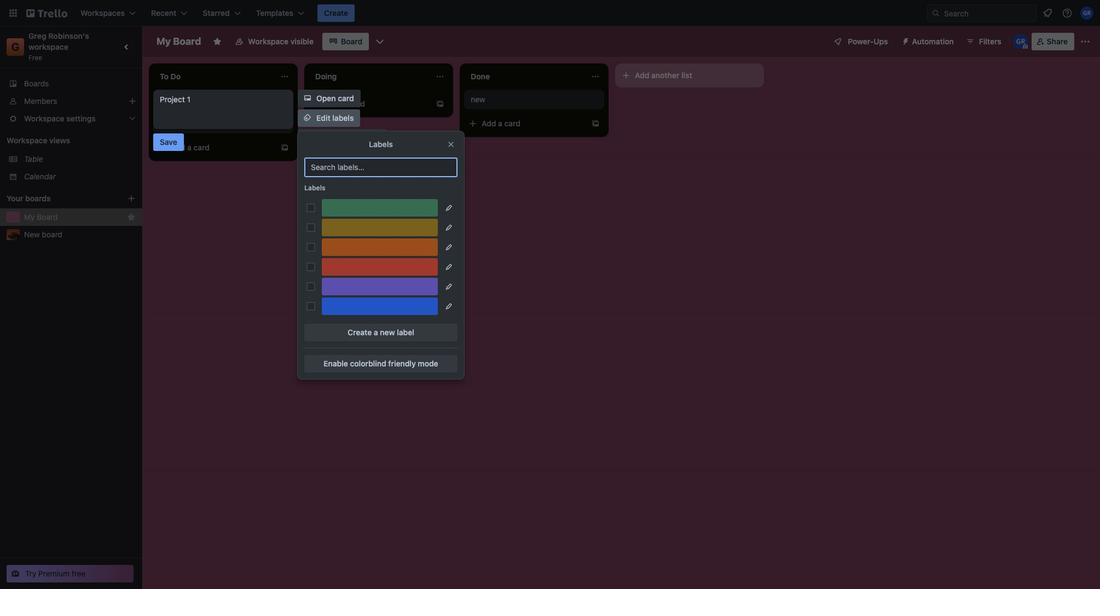 Task type: describe. For each thing, give the bounding box(es) containing it.
create a new label
[[348, 328, 414, 337]]

friendly
[[388, 359, 416, 368]]

board inside text box
[[173, 36, 201, 47]]

table
[[24, 154, 43, 164]]

another
[[652, 71, 680, 80]]

a up labels
[[343, 99, 347, 108]]

free
[[28, 54, 42, 62]]

change members
[[316, 133, 380, 142]]

labels
[[332, 113, 354, 123]]

try
[[25, 569, 36, 579]]

color: orange, title: none image
[[322, 239, 438, 256]]

edit for edit dates
[[316, 212, 330, 221]]

2 horizontal spatial board
[[341, 37, 363, 46]]

create for create
[[324, 8, 348, 18]]

add a card button for create from template… icon
[[309, 95, 431, 113]]

Search field
[[941, 5, 1036, 21]]

automation button
[[897, 33, 961, 50]]

your
[[7, 194, 23, 203]]

list
[[682, 71, 692, 80]]

free
[[72, 569, 86, 579]]

change cover
[[316, 153, 366, 162]]

customize views image
[[375, 36, 386, 47]]

add another list button
[[615, 64, 764, 88]]

primary element
[[0, 0, 1100, 26]]

card right open
[[338, 94, 354, 103]]

project 1 link
[[160, 94, 287, 105]]

search image
[[932, 9, 941, 18]]

your boards with 2 items element
[[7, 192, 111, 205]]

mode
[[418, 359, 438, 368]]

your boards
[[7, 194, 51, 203]]

1
[[187, 95, 190, 104]]

color: red, title: none image
[[322, 258, 438, 276]]

0 horizontal spatial labels
[[304, 184, 326, 192]]

workspace for workspace views
[[7, 136, 47, 145]]

change cover button
[[298, 149, 373, 166]]

change for change members
[[316, 133, 344, 142]]

card for add a card button related to left create from template… image
[[194, 143, 210, 152]]

try premium free
[[25, 569, 86, 579]]

try premium free button
[[7, 566, 134, 583]]

workspace views
[[7, 136, 70, 145]]

project 1
[[160, 95, 190, 104]]

enable
[[324, 359, 348, 368]]

0 horizontal spatial greg robinson (gregrobinson96) image
[[1013, 34, 1029, 49]]

edit labels
[[316, 113, 354, 123]]

filters button
[[963, 33, 1005, 50]]

0 vertical spatial greg robinson (gregrobinson96) image
[[1081, 7, 1094, 20]]

dates
[[332, 212, 353, 221]]

colorblind
[[350, 359, 386, 368]]

add down the new link
[[482, 119, 496, 128]]

1 horizontal spatial create from template… image
[[591, 119, 600, 128]]

archive button
[[298, 228, 350, 245]]

new
[[24, 230, 40, 239]]

color: green, title: none image
[[322, 199, 438, 217]]

create button
[[318, 4, 355, 22]]

show menu image
[[1080, 36, 1091, 47]]

change members button
[[298, 129, 387, 147]]

change for change cover
[[316, 153, 344, 162]]

Project 1 text field
[[160, 94, 287, 125]]

cover
[[346, 153, 366, 162]]

boards
[[25, 194, 51, 203]]

0 horizontal spatial create from template… image
[[280, 143, 289, 152]]

close popover image
[[447, 140, 455, 149]]

members
[[346, 133, 380, 142]]

starred icon image
[[127, 213, 136, 222]]

new inside button
[[380, 328, 395, 337]]

calendar
[[24, 172, 56, 181]]

g
[[11, 41, 19, 53]]

new board link
[[24, 229, 136, 240]]

add board image
[[127, 194, 136, 203]]

my inside text box
[[157, 36, 171, 47]]

save
[[160, 137, 177, 147]]

my inside button
[[24, 212, 35, 222]]

copy
[[316, 192, 335, 201]]

project for project 1
[[160, 95, 185, 104]]

ups
[[874, 37, 888, 46]]

greg robinson's workspace link
[[28, 31, 91, 51]]



Task type: vqa. For each thing, say whether or not it's contained in the screenshot.
CLIENTS
no



Task type: locate. For each thing, give the bounding box(es) containing it.
1 vertical spatial add a card button
[[464, 115, 587, 132]]

add a card for left create from template… image
[[171, 143, 210, 152]]

power-ups button
[[826, 33, 895, 50]]

open
[[316, 94, 336, 103]]

change down edit labels "button"
[[316, 133, 344, 142]]

add a card button down project 2 link
[[153, 139, 276, 157]]

move
[[316, 172, 336, 182]]

labels down move on the top of the page
[[304, 184, 326, 192]]

save button
[[153, 134, 184, 151]]

color: yellow, title: none image
[[322, 219, 438, 237]]

1 vertical spatial greg robinson (gregrobinson96) image
[[1013, 34, 1029, 49]]

0 horizontal spatial board
[[37, 212, 58, 222]]

change up move on the top of the page
[[316, 153, 344, 162]]

card up labels
[[349, 99, 365, 108]]

edit card image
[[279, 95, 288, 103]]

premium
[[38, 569, 70, 579]]

2 change from the top
[[316, 153, 344, 162]]

copy button
[[298, 188, 342, 206]]

power-ups
[[848, 37, 888, 46]]

1 horizontal spatial add a card
[[326, 99, 365, 108]]

edit dates
[[316, 212, 353, 221]]

add up edit labels
[[326, 99, 341, 108]]

enable colorblind friendly mode
[[324, 359, 438, 368]]

1 change from the top
[[316, 133, 344, 142]]

board left customize views icon
[[341, 37, 363, 46]]

members link
[[0, 93, 142, 110]]

open information menu image
[[1062, 8, 1073, 19]]

board left star or unstar board icon
[[173, 36, 201, 47]]

1 vertical spatial edit
[[316, 212, 330, 221]]

greg
[[28, 31, 46, 41]]

a down the new link
[[498, 119, 503, 128]]

greg robinson's workspace free
[[28, 31, 91, 62]]

greg robinson (gregrobinson96) image
[[1081, 7, 1094, 20], [1013, 34, 1029, 49]]

my board inside my board text box
[[157, 36, 201, 47]]

table link
[[24, 154, 136, 165]]

board link
[[322, 33, 369, 50]]

card for add a card button related to right create from template… image
[[505, 119, 521, 128]]

create from template… image
[[591, 119, 600, 128], [280, 143, 289, 152]]

create
[[324, 8, 348, 18], [348, 328, 372, 337]]

star or unstar board image
[[213, 37, 222, 46]]

1 horizontal spatial new
[[471, 95, 485, 104]]

edit for edit labels
[[316, 113, 330, 123]]

1 vertical spatial change
[[316, 153, 344, 162]]

add left another
[[635, 71, 650, 80]]

add a card button up labels
[[309, 95, 431, 113]]

add a card for right create from template… image
[[482, 119, 521, 128]]

workspace
[[28, 42, 68, 51]]

my left star or unstar board icon
[[157, 36, 171, 47]]

automation
[[912, 37, 954, 46]]

edit labels button
[[298, 109, 360, 127]]

change inside button
[[316, 153, 344, 162]]

0 vertical spatial my board
[[157, 36, 201, 47]]

g link
[[7, 38, 24, 56]]

members
[[24, 96, 57, 106]]

filters
[[979, 37, 1002, 46]]

1 vertical spatial create
[[348, 328, 372, 337]]

1 vertical spatial create from template… image
[[280, 143, 289, 152]]

project
[[160, 95, 185, 104], [160, 119, 185, 128]]

project left 1
[[160, 95, 185, 104]]

open card link
[[298, 90, 361, 107]]

move button
[[298, 169, 342, 186]]

labels up search labels… text box
[[369, 140, 393, 149]]

board
[[173, 36, 201, 47], [341, 37, 363, 46], [37, 212, 58, 222]]

2 horizontal spatial add a card button
[[464, 115, 587, 132]]

create inside primary element
[[324, 8, 348, 18]]

create up the colorblind
[[348, 328, 372, 337]]

edit inside "button"
[[316, 113, 330, 123]]

edit left labels
[[316, 113, 330, 123]]

0 notifications image
[[1041, 7, 1054, 20]]

calendar link
[[24, 171, 136, 182]]

new left label
[[380, 328, 395, 337]]

project 2 link
[[160, 118, 287, 129]]

0 horizontal spatial add a card button
[[153, 139, 276, 157]]

add down project 2
[[171, 143, 185, 152]]

labels
[[369, 140, 393, 149], [304, 184, 326, 192]]

2 edit from the top
[[316, 212, 330, 221]]

boards
[[24, 79, 49, 88]]

create for create a new label
[[348, 328, 372, 337]]

1 horizontal spatial workspace
[[248, 37, 289, 46]]

0 vertical spatial edit
[[316, 113, 330, 123]]

views
[[49, 136, 70, 145]]

add a card down 2
[[171, 143, 210, 152]]

add inside button
[[635, 71, 650, 80]]

workspace visible button
[[229, 33, 320, 50]]

add a card button down the new link
[[464, 115, 587, 132]]

1 horizontal spatial add a card button
[[309, 95, 431, 113]]

0 vertical spatial workspace
[[248, 37, 289, 46]]

0 horizontal spatial my
[[24, 212, 35, 222]]

create from template… image
[[436, 100, 445, 108]]

board
[[42, 230, 62, 239]]

add a card button for right create from template… image
[[464, 115, 587, 132]]

color: purple, title: none image
[[322, 278, 438, 296]]

enable colorblind friendly mode button
[[304, 355, 458, 373]]

add a card up labels
[[326, 99, 365, 108]]

1 vertical spatial new
[[380, 328, 395, 337]]

0 vertical spatial change
[[316, 133, 344, 142]]

0 vertical spatial create
[[324, 8, 348, 18]]

1 vertical spatial my board
[[24, 212, 58, 222]]

my board button
[[24, 212, 123, 223]]

0 vertical spatial add a card
[[326, 99, 365, 108]]

1 vertical spatial project
[[160, 119, 185, 128]]

board inside button
[[37, 212, 58, 222]]

robinson's
[[48, 31, 89, 41]]

archive
[[316, 232, 344, 241]]

color: blue, title: none image
[[322, 298, 438, 315]]

a down color: blue, title: none image at the left bottom of the page
[[374, 328, 378, 337]]

board up new board on the left top
[[37, 212, 58, 222]]

add a card for create from template… icon
[[326, 99, 365, 108]]

a right "save" button
[[187, 143, 192, 152]]

power-
[[848, 37, 874, 46]]

new board
[[24, 230, 62, 239]]

1 project from the top
[[160, 95, 185, 104]]

workspace up table
[[7, 136, 47, 145]]

greg robinson (gregrobinson96) image right open information menu image
[[1081, 7, 1094, 20]]

workspace visible
[[248, 37, 314, 46]]

create a new label button
[[304, 324, 458, 342]]

card
[[338, 94, 354, 103], [349, 99, 365, 108], [505, 119, 521, 128], [194, 143, 210, 152]]

project for project 2
[[160, 119, 185, 128]]

my
[[157, 36, 171, 47], [24, 212, 35, 222]]

0 vertical spatial add a card button
[[309, 95, 431, 113]]

my board left star or unstar board icon
[[157, 36, 201, 47]]

add another list
[[635, 71, 692, 80]]

my up new at the top of page
[[24, 212, 35, 222]]

2 vertical spatial add a card
[[171, 143, 210, 152]]

Search labels… text field
[[304, 158, 458, 177]]

a
[[343, 99, 347, 108], [498, 119, 503, 128], [187, 143, 192, 152], [374, 328, 378, 337]]

my board inside 'my board' button
[[24, 212, 58, 222]]

1 vertical spatial labels
[[304, 184, 326, 192]]

2 horizontal spatial add a card
[[482, 119, 521, 128]]

2
[[187, 119, 192, 128]]

1 horizontal spatial my board
[[157, 36, 201, 47]]

0 horizontal spatial workspace
[[7, 136, 47, 145]]

workspace
[[248, 37, 289, 46], [7, 136, 47, 145]]

add
[[635, 71, 650, 80], [326, 99, 341, 108], [482, 119, 496, 128], [171, 143, 185, 152]]

my board up new board on the left top
[[24, 212, 58, 222]]

0 horizontal spatial new
[[380, 328, 395, 337]]

Board name text field
[[151, 33, 207, 50]]

change inside button
[[316, 133, 344, 142]]

edit left dates
[[316, 212, 330, 221]]

share button
[[1032, 33, 1075, 50]]

0 vertical spatial my
[[157, 36, 171, 47]]

0 vertical spatial labels
[[369, 140, 393, 149]]

sm image
[[897, 33, 912, 48]]

boards link
[[0, 75, 142, 93]]

2 project from the top
[[160, 119, 185, 128]]

workspace for workspace visible
[[248, 37, 289, 46]]

edit
[[316, 113, 330, 123], [316, 212, 330, 221]]

project 2
[[160, 119, 192, 128]]

open card
[[316, 94, 354, 103]]

0 vertical spatial create from template… image
[[591, 119, 600, 128]]

0 horizontal spatial my board
[[24, 212, 58, 222]]

new right create from template… icon
[[471, 95, 485, 104]]

label
[[397, 328, 414, 337]]

new link
[[471, 94, 598, 105]]

edit dates button
[[298, 208, 359, 226]]

workspace inside 'button'
[[248, 37, 289, 46]]

edit inside 'button'
[[316, 212, 330, 221]]

card for add a card button for create from template… icon
[[349, 99, 365, 108]]

create up board link on the top left
[[324, 8, 348, 18]]

add a card
[[326, 99, 365, 108], [482, 119, 521, 128], [171, 143, 210, 152]]

new
[[471, 95, 485, 104], [380, 328, 395, 337]]

1 horizontal spatial labels
[[369, 140, 393, 149]]

1 vertical spatial workspace
[[7, 136, 47, 145]]

1 horizontal spatial greg robinson (gregrobinson96) image
[[1081, 7, 1094, 20]]

my board
[[157, 36, 201, 47], [24, 212, 58, 222]]

share
[[1047, 37, 1068, 46]]

1 vertical spatial my
[[24, 212, 35, 222]]

1 horizontal spatial my
[[157, 36, 171, 47]]

add a card button
[[309, 95, 431, 113], [464, 115, 587, 132], [153, 139, 276, 157]]

visible
[[291, 37, 314, 46]]

project left 2
[[160, 119, 185, 128]]

workspace left visible
[[248, 37, 289, 46]]

0 vertical spatial new
[[471, 95, 485, 104]]

0 horizontal spatial add a card
[[171, 143, 210, 152]]

2 vertical spatial add a card button
[[153, 139, 276, 157]]

1 vertical spatial add a card
[[482, 119, 521, 128]]

a inside button
[[374, 328, 378, 337]]

1 edit from the top
[[316, 113, 330, 123]]

0 vertical spatial project
[[160, 95, 185, 104]]

1 horizontal spatial board
[[173, 36, 201, 47]]

card down the new link
[[505, 119, 521, 128]]

add a card down the new link
[[482, 119, 521, 128]]

change
[[316, 133, 344, 142], [316, 153, 344, 162]]

greg robinson (gregrobinson96) image right filters
[[1013, 34, 1029, 49]]

card down project 2 link
[[194, 143, 210, 152]]

add a card button for left create from template… image
[[153, 139, 276, 157]]



